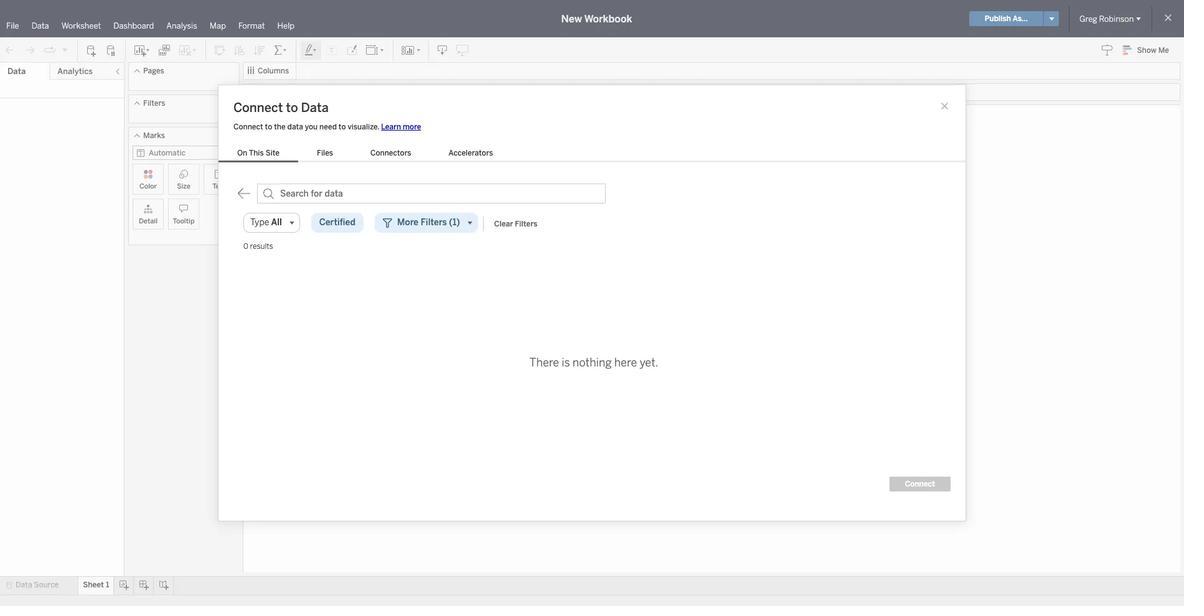 Task type: describe. For each thing, give the bounding box(es) containing it.
need
[[319, 123, 337, 131]]

help
[[277, 21, 295, 31]]

on
[[237, 149, 247, 158]]

worksheet
[[61, 21, 101, 31]]

marks
[[143, 131, 165, 140]]

format
[[238, 21, 265, 31]]

data
[[287, 123, 303, 131]]

pause auto updates image
[[105, 44, 118, 56]]

data left source
[[16, 581, 32, 590]]

dashboard
[[114, 21, 154, 31]]

on this site
[[237, 149, 280, 158]]

data down undo image
[[7, 67, 26, 76]]

connect button
[[890, 477, 951, 492]]

data source
[[16, 581, 59, 590]]

columns
[[258, 67, 289, 75]]

clear filters button
[[489, 216, 543, 231]]

text
[[213, 182, 226, 191]]

0 vertical spatial filters
[[143, 99, 165, 108]]

greg
[[1080, 14, 1098, 23]]

show me button
[[1117, 40, 1181, 60]]

filters inside button
[[515, 219, 537, 228]]

you
[[305, 123, 318, 131]]

connect to the data you need to visualize. learn more
[[234, 123, 421, 131]]

visualize.
[[348, 123, 379, 131]]

this
[[249, 149, 264, 158]]

clear sheet image
[[178, 44, 198, 56]]

to for data
[[286, 100, 298, 115]]

new data source image
[[85, 44, 98, 56]]

yet.
[[640, 356, 659, 370]]

me
[[1159, 46, 1169, 55]]

tooltip
[[173, 217, 195, 225]]

connect to data
[[234, 100, 329, 115]]

there
[[529, 356, 559, 370]]

size
[[177, 182, 190, 191]]

0 horizontal spatial 1
[[106, 581, 109, 590]]

is
[[562, 356, 570, 370]]

the
[[274, 123, 286, 131]]

0 vertical spatial sheet 1
[[248, 111, 292, 129]]

collapse image
[[114, 68, 121, 75]]

sort descending image
[[253, 44, 266, 56]]

more
[[403, 123, 421, 131]]

as...
[[1013, 14, 1028, 23]]

detail
[[139, 217, 158, 225]]

data guide image
[[1101, 44, 1114, 56]]

to for the
[[265, 123, 272, 131]]

results
[[250, 242, 273, 251]]

1 vertical spatial sheet 1
[[83, 581, 109, 590]]

show labels image
[[326, 44, 338, 56]]

publish as... button
[[969, 11, 1044, 26]]

0 vertical spatial 1
[[285, 111, 292, 129]]

new
[[561, 13, 582, 25]]

site
[[266, 149, 280, 158]]

highlight image
[[304, 44, 318, 56]]

fit image
[[366, 44, 385, 56]]

0 results
[[243, 242, 273, 251]]

sort ascending image
[[234, 44, 246, 56]]

duplicate image
[[158, 44, 171, 56]]



Task type: vqa. For each thing, say whether or not it's contained in the screenshot.
File at the left
yes



Task type: locate. For each thing, give the bounding box(es) containing it.
replay animation image
[[44, 44, 56, 56]]

certified button
[[311, 213, 364, 233]]

filters right clear
[[515, 219, 537, 228]]

sheet
[[248, 111, 282, 129], [83, 581, 104, 590]]

show me
[[1137, 46, 1169, 55]]

swap rows and columns image
[[214, 44, 226, 56]]

new workbook
[[561, 13, 632, 25]]

redo image
[[24, 44, 36, 56]]

to up data
[[286, 100, 298, 115]]

file
[[6, 21, 19, 31]]

list box
[[219, 146, 512, 163]]

to
[[286, 100, 298, 115], [265, 123, 272, 131], [339, 123, 346, 131]]

robinson
[[1099, 14, 1134, 23]]

connect for connect
[[905, 480, 935, 489]]

list box containing on this site
[[219, 146, 512, 163]]

1 horizontal spatial sheet
[[248, 111, 282, 129]]

0 vertical spatial connect
[[234, 100, 283, 115]]

sheet 1 up site
[[248, 111, 292, 129]]

1 vertical spatial filters
[[515, 219, 537, 228]]

accelerators
[[449, 149, 493, 158]]

1
[[285, 111, 292, 129], [106, 581, 109, 590]]

clear
[[494, 219, 513, 228]]

filters up marks
[[143, 99, 165, 108]]

undo image
[[4, 44, 16, 56]]

1 left you
[[285, 111, 292, 129]]

pages
[[143, 67, 164, 75]]

here
[[614, 356, 637, 370]]

filters
[[143, 99, 165, 108], [515, 219, 537, 228]]

files
[[317, 149, 333, 158]]

data up you
[[301, 100, 329, 115]]

connectors
[[370, 149, 411, 158]]

to right need
[[339, 123, 346, 131]]

1 horizontal spatial to
[[286, 100, 298, 115]]

color
[[139, 182, 157, 191]]

publish
[[985, 14, 1011, 23]]

0 horizontal spatial sheet 1
[[83, 581, 109, 590]]

replay animation image
[[61, 46, 68, 53]]

connect for connect to the data you need to visualize. learn more
[[234, 123, 263, 131]]

0 vertical spatial sheet
[[248, 111, 282, 129]]

sheet right source
[[83, 581, 104, 590]]

sheet left data
[[248, 111, 282, 129]]

workbook
[[584, 13, 632, 25]]

1 vertical spatial connect
[[234, 123, 263, 131]]

certified
[[319, 217, 356, 228]]

analytics
[[57, 67, 93, 76]]

1 vertical spatial sheet
[[83, 581, 104, 590]]

1 horizontal spatial sheet 1
[[248, 111, 292, 129]]

show
[[1137, 46, 1157, 55]]

sheet 1
[[248, 111, 292, 129], [83, 581, 109, 590]]

analysis
[[166, 21, 197, 31]]

0 horizontal spatial filters
[[143, 99, 165, 108]]

publish as...
[[985, 14, 1028, 23]]

source
[[34, 581, 59, 590]]

connect for connect to data
[[234, 100, 283, 115]]

data
[[32, 21, 49, 31], [7, 67, 26, 76], [301, 100, 329, 115], [16, 581, 32, 590]]

to use edit in desktop, save the workbook outside of personal space image
[[456, 44, 469, 56]]

learn more link
[[381, 123, 421, 131]]

new worksheet image
[[133, 44, 151, 56]]

connect inside button
[[905, 480, 935, 489]]

download image
[[436, 44, 449, 56]]

format workbook image
[[346, 44, 358, 56]]

0
[[243, 242, 248, 251]]

learn
[[381, 123, 401, 131]]

0 horizontal spatial to
[[265, 123, 272, 131]]

connect
[[234, 100, 283, 115], [234, 123, 263, 131], [905, 480, 935, 489]]

1 horizontal spatial filters
[[515, 219, 537, 228]]

map
[[210, 21, 226, 31]]

totals image
[[273, 44, 288, 56]]

2 vertical spatial connect
[[905, 480, 935, 489]]

greg robinson
[[1080, 14, 1134, 23]]

1 right source
[[106, 581, 109, 590]]

sheet 1 right source
[[83, 581, 109, 590]]

2 horizontal spatial to
[[339, 123, 346, 131]]

1 vertical spatial 1
[[106, 581, 109, 590]]

data up replay animation icon at the left top of page
[[32, 21, 49, 31]]

0 horizontal spatial sheet
[[83, 581, 104, 590]]

to left "the"
[[265, 123, 272, 131]]

nothing
[[573, 356, 612, 370]]

1 horizontal spatial 1
[[285, 111, 292, 129]]

clear filters
[[494, 219, 537, 228]]

there is nothing here yet.
[[529, 356, 659, 370]]

show/hide cards image
[[401, 44, 421, 56]]



